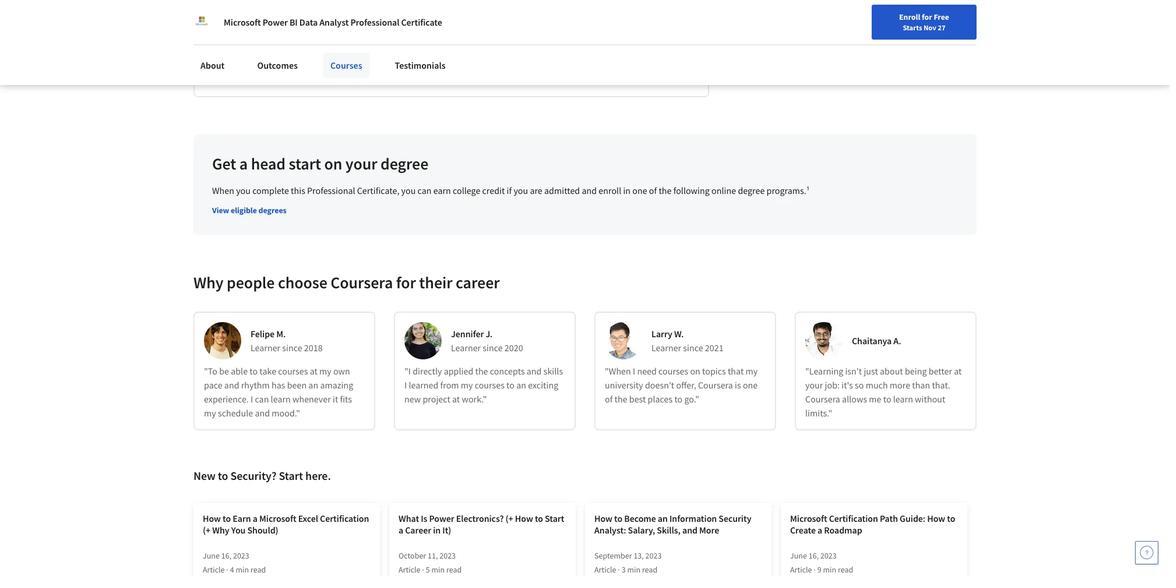 Task type: vqa. For each thing, say whether or not it's contained in the screenshot.


Task type: locate. For each thing, give the bounding box(es) containing it.
certification
[[320, 513, 369, 524], [829, 513, 878, 524]]

if
[[507, 185, 512, 196]]

2023 right 13,
[[645, 551, 662, 561]]

read inside october 11, 2023 article · 5 min read
[[446, 565, 462, 575]]

i down "i
[[404, 379, 407, 391]]

in right enroll
[[623, 185, 631, 196]]

october
[[399, 551, 426, 561]]

a inside microsoft certification path guide: how to create a roadmap
[[818, 524, 822, 536]]

how
[[234, 13, 251, 24], [203, 513, 221, 524], [515, 513, 533, 524], [594, 513, 612, 524], [927, 513, 945, 524]]

bi
[[449, 69, 456, 79]]

0 vertical spatial for
[[922, 12, 932, 22]]

0 vertical spatial i
[[633, 365, 635, 377]]

0 vertical spatial coursera
[[331, 272, 393, 293]]

is
[[735, 379, 741, 391]]

3 learner from the left
[[651, 342, 681, 354]]

min inside "september 13, 2023 article · 3 min read"
[[627, 565, 640, 575]]

read inside june 16, 2023 article · 4 min read
[[251, 565, 266, 575]]

min right "3"
[[627, 565, 640, 575]]

2 horizontal spatial an
[[658, 513, 668, 524]]

new left security?
[[193, 468, 216, 483]]

here.
[[305, 468, 331, 483]]

0 horizontal spatial in
[[433, 524, 441, 536]]

1 vertical spatial i
[[404, 379, 407, 391]]

1 2023 from the left
[[233, 551, 249, 561]]

· inside june 16, 2023 article · 4 min read
[[226, 565, 228, 575]]

min inside june 16, 2023 article · 4 min read
[[236, 565, 249, 575]]

1 horizontal spatial career
[[897, 13, 920, 24]]

security
[[719, 513, 751, 524]]

career inside what is power electronics? (+ how to start a career in it)
[[405, 524, 431, 536]]

power right maintain
[[345, 13, 370, 24]]

how for how to earn a microsoft excel certification (+ why you should)
[[203, 513, 221, 524]]

the left following on the top of the page
[[659, 185, 672, 196]]

2 horizontal spatial since
[[683, 342, 703, 354]]

0 horizontal spatial coursera
[[331, 272, 393, 293]]

programs.¹
[[767, 185, 810, 196]]

2 certification from the left
[[829, 513, 878, 524]]

0 vertical spatial in
[[623, 185, 631, 196]]

since for w.
[[683, 342, 703, 354]]

1 vertical spatial of
[[605, 393, 613, 405]]

data left analyst
[[299, 16, 318, 28]]

why left you at the bottom of the page
[[212, 524, 229, 536]]

4 min from the left
[[823, 565, 836, 575]]

free
[[934, 12, 949, 22]]

article for microsoft certification path guide: how to create a roadmap
[[790, 565, 812, 575]]

how inside how to earn a microsoft excel certification (+ why you should)
[[203, 513, 221, 524]]

view eligible degrees button
[[212, 204, 287, 216]]

1 vertical spatial can
[[255, 393, 269, 405]]

2023 for career
[[439, 551, 456, 561]]

limits."
[[805, 407, 832, 419]]

1 vertical spatial one
[[743, 379, 758, 391]]

article for what is power electronics? (+ how to start a career in it)
[[399, 565, 420, 575]]

june inside june 16, 2023 article · 9 min read
[[790, 551, 807, 561]]

1 horizontal spatial one
[[743, 379, 758, 391]]

and inside how to become an information security analyst: salary, skills, and more
[[682, 524, 697, 536]]

how left you at the bottom of the page
[[203, 513, 221, 524]]

0 horizontal spatial (+
[[203, 524, 210, 536]]

1 horizontal spatial learner
[[451, 342, 481, 354]]

head
[[251, 153, 286, 174]]

· inside october 11, 2023 article · 5 min read
[[422, 565, 424, 575]]

an right become
[[658, 513, 668, 524]]

0 horizontal spatial of
[[605, 393, 613, 405]]

my
[[319, 365, 331, 377], [746, 365, 758, 377], [461, 379, 473, 391], [204, 407, 216, 419]]

min for career
[[431, 565, 445, 575]]

bi left assets.
[[372, 13, 380, 24]]

1 horizontal spatial you
[[401, 185, 416, 196]]

1 vertical spatial for
[[396, 272, 416, 293]]

1 16, from the left
[[221, 551, 231, 561]]

0 horizontal spatial certification
[[320, 513, 369, 524]]

2 vertical spatial your
[[805, 379, 823, 391]]

to inside what is power electronics? (+ how to start a career in it)
[[535, 513, 543, 524]]

1 vertical spatial coursera
[[698, 379, 733, 391]]

None search field
[[166, 7, 446, 31]]

article for how to become an information security analyst: salary, skills, and more
[[594, 565, 616, 575]]

courses up offer,
[[659, 365, 688, 377]]

microsoft inside microsoft certification path guide: how to create a roadmap
[[790, 513, 827, 524]]

how up skills you'll gain
[[234, 13, 251, 24]]

on for start
[[324, 153, 342, 174]]

· inside "september 13, 2023 article · 3 min read"
[[618, 565, 620, 575]]

professional down get a head start on your degree
[[307, 185, 355, 196]]

can inside "to be able to take courses at my own pace and rhythm has been an amazing experience. i can learn whenever it fits my schedule and mood."
[[255, 393, 269, 405]]

0 horizontal spatial degree
[[381, 153, 428, 174]]

since down the w. at the bottom right of page
[[683, 342, 703, 354]]

my up 'work."'
[[461, 379, 473, 391]]

2023 inside june 16, 2023 article · 9 min read
[[820, 551, 837, 561]]

2 2023 from the left
[[439, 551, 456, 561]]

the right applied
[[475, 365, 488, 377]]

in left the it)
[[433, 524, 441, 536]]

start inside what is power electronics? (+ how to start a career in it)
[[545, 513, 564, 524]]

1 horizontal spatial june
[[790, 551, 807, 561]]

on inside "when i need courses on topics that my university doesn't offer, coursera is one of the best places to go."
[[690, 365, 700, 377]]

2 since from the left
[[483, 342, 503, 354]]

me
[[869, 393, 881, 405]]

article inside june 16, 2023 article · 4 min read
[[203, 565, 225, 575]]

how left become
[[594, 513, 612, 524]]

how for how to deploy and maintain power bi assets.
[[234, 13, 251, 24]]

3 since from the left
[[683, 342, 703, 354]]

0 vertical spatial your
[[863, 13, 879, 24]]

16, inside june 16, 2023 article · 4 min read
[[221, 551, 231, 561]]

courses inside "i directly applied the concepts and skills i learned from my courses to an exciting new project at work."
[[475, 379, 505, 391]]

enroll
[[599, 185, 621, 196]]

courses link
[[323, 52, 369, 78]]

min inside october 11, 2023 article · 5 min read
[[431, 565, 445, 575]]

microsoft right earn
[[259, 513, 296, 524]]

2023 up 9
[[820, 551, 837, 561]]

at inside "to be able to take courses at my own pace and rhythm has been an amazing experience. i can learn whenever it fits my schedule and mood."
[[310, 365, 318, 377]]

2 article from the left
[[399, 565, 420, 575]]

bi
[[372, 13, 380, 24], [290, 16, 298, 28]]

learner
[[251, 342, 280, 354], [451, 342, 481, 354], [651, 342, 681, 354]]

on up offer,
[[690, 365, 700, 377]]

the down 'university'
[[614, 393, 627, 405]]

4
[[230, 565, 234, 575]]

bi left maintain
[[290, 16, 298, 28]]

how inside how to become an information security analyst: salary, skills, and more
[[594, 513, 612, 524]]

learner down jennifer
[[451, 342, 481, 354]]

read right 5
[[446, 565, 462, 575]]

2 you from the left
[[401, 185, 416, 196]]

since inside larry w. learner since 2021
[[683, 342, 703, 354]]

start left the here.
[[279, 468, 303, 483]]

1 vertical spatial the
[[475, 365, 488, 377]]

of down 'university'
[[605, 393, 613, 405]]

since down m.
[[282, 342, 302, 354]]

find your new career link
[[841, 12, 926, 26]]

0 horizontal spatial since
[[282, 342, 302, 354]]

data down skills
[[220, 69, 236, 79]]

learner down felipe
[[251, 342, 280, 354]]

2 · from the left
[[422, 565, 424, 575]]

learner inside jennifer j. learner since 2020
[[451, 342, 481, 354]]

what
[[399, 513, 419, 524]]

certificate,
[[357, 185, 399, 196]]

complete
[[252, 185, 289, 196]]

one right enroll
[[632, 185, 647, 196]]

16, up 9
[[809, 551, 819, 561]]

learner for felipe
[[251, 342, 280, 354]]

2 min from the left
[[431, 565, 445, 575]]

w.
[[674, 328, 684, 340]]

0 horizontal spatial one
[[632, 185, 647, 196]]

own
[[333, 365, 350, 377]]

3 · from the left
[[618, 565, 620, 575]]

16, inside june 16, 2023 article · 9 min read
[[809, 551, 819, 561]]

pace
[[204, 379, 222, 391]]

article inside "september 13, 2023 article · 3 min read"
[[594, 565, 616, 575]]

one right is
[[743, 379, 758, 391]]

16, up 4
[[221, 551, 231, 561]]

just
[[864, 365, 878, 377]]

3 min from the left
[[627, 565, 640, 575]]

1 horizontal spatial start
[[545, 513, 564, 524]]

1 horizontal spatial on
[[690, 365, 700, 377]]

learn inside "to be able to take courses at my own pace and rhythm has been an amazing experience. i can learn whenever it fits my schedule and mood."
[[271, 393, 291, 405]]

deploy
[[263, 13, 290, 24]]

read
[[251, 565, 266, 575], [446, 565, 462, 575], [642, 565, 657, 575], [838, 565, 853, 575]]

certification left path
[[829, 513, 878, 524]]

0 vertical spatial start
[[279, 468, 303, 483]]

read for you
[[251, 565, 266, 575]]

1 learn from the left
[[271, 393, 291, 405]]

coursera inside "learning isn't just about being better at your job: it's so much more than that. coursera allows me to learn without limits."
[[805, 393, 840, 405]]

1 horizontal spatial your
[[805, 379, 823, 391]]

september 13, 2023 article · 3 min read
[[594, 551, 662, 575]]

at inside "i directly applied the concepts and skills i learned from my courses to an exciting new project at work."
[[452, 393, 460, 405]]

1 horizontal spatial 16,
[[809, 551, 819, 561]]

why left people
[[193, 272, 224, 293]]

what is power electronics? (+ how to start a career in it)
[[399, 513, 564, 536]]

create
[[790, 524, 816, 536]]

· left 9
[[814, 565, 816, 575]]

min right 9
[[823, 565, 836, 575]]

data right preparing
[[390, 69, 406, 79]]

1 horizontal spatial i
[[404, 379, 407, 391]]

learn down has
[[271, 393, 291, 405]]

in
[[623, 185, 631, 196], [433, 524, 441, 536]]

of left following on the top of the page
[[649, 185, 657, 196]]

power up gain
[[263, 16, 288, 28]]

you right certificate,
[[401, 185, 416, 196]]

0 vertical spatial career
[[897, 13, 920, 24]]

2 horizontal spatial learner
[[651, 342, 681, 354]]

learn
[[271, 393, 291, 405], [893, 393, 913, 405]]

june inside june 16, 2023 article · 4 min read
[[203, 551, 220, 561]]

start left analyst:
[[545, 513, 564, 524]]

0 vertical spatial one
[[632, 185, 647, 196]]

1 horizontal spatial certification
[[829, 513, 878, 524]]

you up eligible
[[236, 185, 251, 196]]

at for better
[[954, 365, 962, 377]]

courses up been
[[278, 365, 308, 377]]

best
[[629, 393, 646, 405]]

online
[[712, 185, 736, 196]]

on for courses
[[690, 365, 700, 377]]

1 june from the left
[[203, 551, 220, 561]]

1 article from the left
[[203, 565, 225, 575]]

2 16, from the left
[[809, 551, 819, 561]]

power right the is
[[429, 513, 454, 524]]

2023 inside october 11, 2023 article · 5 min read
[[439, 551, 456, 561]]

read right 9
[[838, 565, 853, 575]]

how right electronics?
[[515, 513, 533, 524]]

june for how to earn a microsoft excel certification (+ why you should)
[[203, 551, 220, 561]]

courses
[[278, 365, 308, 377], [659, 365, 688, 377], [475, 379, 505, 391]]

article inside october 11, 2023 article · 5 min read
[[399, 565, 420, 575]]

0 horizontal spatial your
[[345, 153, 377, 174]]

2023 inside "september 13, 2023 article · 3 min read"
[[645, 551, 662, 561]]

4 · from the left
[[814, 565, 816, 575]]

learner inside felipe m. learner since 2018
[[251, 342, 280, 354]]

2 horizontal spatial the
[[659, 185, 672, 196]]

one inside "when i need courses on topics that my university doesn't offer, coursera is one of the best places to go."
[[743, 379, 758, 391]]

excel down the here.
[[298, 513, 318, 524]]

certification down the here.
[[320, 513, 369, 524]]

been
[[287, 379, 307, 391]]

2 horizontal spatial power
[[429, 513, 454, 524]]

read inside "september 13, 2023 article · 3 min read"
[[642, 565, 657, 575]]

fits
[[340, 393, 352, 405]]

my right that
[[746, 365, 758, 377]]

courses inside "to be able to take courses at my own pace and rhythm has been an amazing experience. i can learn whenever it fits my schedule and mood."
[[278, 365, 308, 377]]

to inside "when i need courses on topics that my university doesn't offer, coursera is one of the best places to go."
[[674, 393, 682, 405]]

enroll
[[899, 12, 920, 22]]

4 article from the left
[[790, 565, 812, 575]]

career left nov
[[897, 13, 920, 24]]

learn down more
[[893, 393, 913, 405]]

since inside jennifer j. learner since 2020
[[483, 342, 503, 354]]

min right 5
[[431, 565, 445, 575]]

3
[[622, 565, 626, 575]]

a right create
[[818, 524, 822, 536]]

career up the october
[[405, 524, 431, 536]]

1 you from the left
[[236, 185, 251, 196]]

1 horizontal spatial learn
[[893, 393, 913, 405]]

at down from
[[452, 393, 460, 405]]

1 horizontal spatial the
[[614, 393, 627, 405]]

1 certification from the left
[[320, 513, 369, 524]]

2 vertical spatial coursera
[[805, 393, 840, 405]]

since for j.
[[483, 342, 503, 354]]

2023 for and
[[645, 551, 662, 561]]

2 horizontal spatial at
[[954, 365, 962, 377]]

0 horizontal spatial career
[[405, 524, 431, 536]]

are
[[530, 185, 542, 196]]

· inside june 16, 2023 article · 9 min read
[[814, 565, 816, 575]]

1 vertical spatial your
[[345, 153, 377, 174]]

article left 4
[[203, 565, 225, 575]]

larry
[[651, 328, 672, 340]]

min inside june 16, 2023 article · 9 min read
[[823, 565, 836, 575]]

1 vertical spatial why
[[212, 524, 229, 536]]

article inside june 16, 2023 article · 9 min read
[[790, 565, 812, 575]]

1 read from the left
[[251, 565, 266, 575]]

certification inside microsoft certification path guide: how to create a roadmap
[[829, 513, 878, 524]]

1 horizontal spatial coursera
[[698, 379, 733, 391]]

m.
[[276, 328, 286, 340]]

microsoft for microsoft certification path guide: how to create a roadmap
[[790, 513, 827, 524]]

why inside how to earn a microsoft excel certification (+ why you should)
[[212, 524, 229, 536]]

"when
[[605, 365, 631, 377]]

your right find
[[863, 13, 879, 24]]

how inside microsoft certification path guide: how to create a roadmap
[[927, 513, 945, 524]]

power bi
[[426, 69, 456, 79]]

i down rhythm
[[251, 393, 253, 405]]

excel left preparing
[[318, 69, 336, 79]]

a right earn
[[253, 513, 258, 524]]

is
[[421, 513, 427, 524]]

0 horizontal spatial start
[[279, 468, 303, 483]]

0 horizontal spatial learner
[[251, 342, 280, 354]]

0 vertical spatial of
[[649, 185, 657, 196]]

2 vertical spatial the
[[614, 393, 627, 405]]

admitted
[[544, 185, 580, 196]]

min right 4
[[236, 565, 249, 575]]

isn't
[[845, 365, 862, 377]]

start
[[289, 153, 321, 174]]

0 horizontal spatial an
[[308, 379, 318, 391]]

can left earn on the left
[[418, 185, 432, 196]]

learner inside larry w. learner since 2021
[[651, 342, 681, 354]]

· left 4
[[226, 565, 228, 575]]

read right 4
[[251, 565, 266, 575]]

1 vertical spatial in
[[433, 524, 441, 536]]

since inside felipe m. learner since 2018
[[282, 342, 302, 354]]

· left "3"
[[618, 565, 620, 575]]

2 learner from the left
[[451, 342, 481, 354]]

article left 9
[[790, 565, 812, 575]]

doesn't
[[645, 379, 674, 391]]

2023 inside june 16, 2023 article · 4 min read
[[233, 551, 249, 561]]

for left their
[[396, 272, 416, 293]]

1 horizontal spatial degree
[[738, 185, 765, 196]]

professional right analyst
[[350, 16, 399, 28]]

a left the is
[[399, 524, 403, 536]]

find
[[847, 13, 862, 24]]

more
[[890, 379, 910, 391]]

1 horizontal spatial bi
[[372, 13, 380, 24]]

find your new career
[[847, 13, 920, 24]]

microsoft excel
[[285, 69, 336, 79]]

jennifer
[[451, 328, 484, 340]]

professional
[[350, 16, 399, 28], [307, 185, 355, 196]]

1 horizontal spatial new
[[880, 13, 896, 24]]

1 vertical spatial excel
[[298, 513, 318, 524]]

0 horizontal spatial on
[[324, 153, 342, 174]]

learner for larry
[[651, 342, 681, 354]]

1 horizontal spatial at
[[452, 393, 460, 405]]

2 horizontal spatial data
[[390, 69, 406, 79]]

your down "learning
[[805, 379, 823, 391]]

1 · from the left
[[226, 565, 228, 575]]

27
[[938, 23, 946, 32]]

16, for roadmap
[[809, 551, 819, 561]]

1 min from the left
[[236, 565, 249, 575]]

0 vertical spatial new
[[880, 13, 896, 24]]

3 article from the left
[[594, 565, 616, 575]]

1 since from the left
[[282, 342, 302, 354]]

1 vertical spatial start
[[545, 513, 564, 524]]

1 horizontal spatial an
[[516, 379, 526, 391]]

article down the october
[[399, 565, 420, 575]]

power
[[345, 13, 370, 24], [263, 16, 288, 28], [429, 513, 454, 524]]

read inside june 16, 2023 article · 9 min read
[[838, 565, 853, 575]]

can down rhythm
[[255, 393, 269, 405]]

a right get in the top left of the page
[[239, 153, 248, 174]]

2023 up 4
[[233, 551, 249, 561]]

and up exciting at bottom left
[[527, 365, 542, 377]]

i inside "when i need courses on topics that my university doesn't offer, coursera is one of the best places to go."
[[633, 365, 635, 377]]

since for m.
[[282, 342, 302, 354]]

1 vertical spatial degree
[[738, 185, 765, 196]]

2 read from the left
[[446, 565, 462, 575]]

1 horizontal spatial (+
[[506, 513, 513, 524]]

16, for why
[[221, 551, 231, 561]]

from
[[440, 379, 459, 391]]

2023 for you
[[233, 551, 249, 561]]

you
[[231, 524, 246, 536]]

4 read from the left
[[838, 565, 853, 575]]

1 vertical spatial on
[[690, 365, 700, 377]]

(+ inside what is power electronics? (+ how to start a career in it)
[[506, 513, 513, 524]]

since down j. at left bottom
[[483, 342, 503, 354]]

why people choose coursera for their career
[[193, 272, 500, 293]]

4 2023 from the left
[[820, 551, 837, 561]]

2 horizontal spatial courses
[[659, 365, 688, 377]]

read down 13,
[[642, 565, 657, 575]]

at inside "learning isn't just about being better at your job: it's so much more than that. coursera allows me to learn without limits."
[[954, 365, 962, 377]]

microsoft left courses
[[285, 69, 317, 79]]

0 horizontal spatial the
[[475, 365, 488, 377]]

2 june from the left
[[790, 551, 807, 561]]

microsoft up june 16, 2023 article · 9 min read
[[790, 513, 827, 524]]

at down the 2018
[[310, 365, 318, 377]]

1 vertical spatial career
[[405, 524, 431, 536]]

0 horizontal spatial at
[[310, 365, 318, 377]]

0 vertical spatial can
[[418, 185, 432, 196]]

job:
[[825, 379, 840, 391]]

degree up certificate,
[[381, 153, 428, 174]]

an down concepts
[[516, 379, 526, 391]]

1 horizontal spatial courses
[[475, 379, 505, 391]]

2023 right "11,"
[[439, 551, 456, 561]]

2 horizontal spatial i
[[633, 365, 635, 377]]

at right the 'better'
[[954, 365, 962, 377]]

"learning
[[805, 365, 843, 377]]

i inside "to be able to take courses at my own pace and rhythm has been an amazing experience. i can learn whenever it fits my schedule and mood."
[[251, 393, 253, 405]]

preparing
[[355, 69, 389, 79]]

people
[[227, 272, 275, 293]]

new to security? start here.
[[193, 468, 331, 483]]

for up nov
[[922, 12, 932, 22]]

0 horizontal spatial june
[[203, 551, 220, 561]]

0 horizontal spatial i
[[251, 393, 253, 405]]

eligible
[[231, 205, 257, 216]]

help center image
[[1140, 546, 1154, 560]]

3 read from the left
[[642, 565, 657, 575]]

2 horizontal spatial you
[[514, 185, 528, 196]]

and left more
[[682, 524, 697, 536]]

following
[[673, 185, 710, 196]]

than
[[912, 379, 930, 391]]

0 horizontal spatial new
[[193, 468, 216, 483]]

3 2023 from the left
[[645, 551, 662, 561]]

take
[[260, 365, 276, 377]]

june
[[203, 551, 220, 561], [790, 551, 807, 561]]

2 vertical spatial i
[[251, 393, 253, 405]]

microsoft inside how to earn a microsoft excel certification (+ why you should)
[[259, 513, 296, 524]]

learn inside "learning isn't just about being better at your job: it's so much more than that. coursera allows me to learn without limits."
[[893, 393, 913, 405]]

0 vertical spatial on
[[324, 153, 342, 174]]

2 learn from the left
[[893, 393, 913, 405]]

learner down larry
[[651, 342, 681, 354]]

1 learner from the left
[[251, 342, 280, 354]]

microsoft up skills you'll gain
[[224, 16, 261, 28]]

0 horizontal spatial courses
[[278, 365, 308, 377]]

certificate
[[401, 16, 442, 28]]

your up certificate,
[[345, 153, 377, 174]]

new left enroll on the right top of page
[[880, 13, 896, 24]]

you right if
[[514, 185, 528, 196]]

topics
[[702, 365, 726, 377]]

an up whenever
[[308, 379, 318, 391]]

you
[[236, 185, 251, 196], [401, 185, 416, 196], [514, 185, 528, 196]]

2 horizontal spatial coursera
[[805, 393, 840, 405]]

in inside what is power electronics? (+ how to start a career in it)
[[433, 524, 441, 536]]

· for roadmap
[[814, 565, 816, 575]]

able
[[231, 365, 248, 377]]



Task type: describe. For each thing, give the bounding box(es) containing it.
analyst
[[319, 16, 349, 28]]

0 horizontal spatial power
[[263, 16, 288, 28]]

microsoft power bi data analyst professional certificate
[[224, 16, 442, 28]]

0 vertical spatial excel
[[318, 69, 336, 79]]

guide:
[[900, 513, 925, 524]]

view
[[212, 205, 229, 216]]

need
[[637, 365, 657, 377]]

their
[[419, 272, 453, 293]]

a inside how to earn a microsoft excel certification (+ why you should)
[[253, 513, 258, 524]]

j.
[[486, 328, 492, 340]]

salary,
[[628, 524, 655, 536]]

microsoft for microsoft excel
[[285, 69, 317, 79]]

0 vertical spatial degree
[[381, 153, 428, 174]]

the inside "when i need courses on topics that my university doesn't offer, coursera is one of the best places to go."
[[614, 393, 627, 405]]

certification inside how to earn a microsoft excel certification (+ why you should)
[[320, 513, 369, 524]]

allows
[[842, 393, 867, 405]]

"to
[[204, 365, 217, 377]]

exciting
[[528, 379, 558, 391]]

and left enroll
[[582, 185, 597, 196]]

testimonials link
[[388, 52, 453, 78]]

0 horizontal spatial bi
[[290, 16, 298, 28]]

0 vertical spatial professional
[[350, 16, 399, 28]]

"learning isn't just about being better at your job: it's so much more than that. coursera allows me to learn without limits."
[[805, 365, 962, 419]]

excel inside how to earn a microsoft excel certification (+ why you should)
[[298, 513, 318, 524]]

read for and
[[642, 565, 657, 575]]

power
[[426, 69, 447, 79]]

has
[[272, 379, 285, 391]]

and left mood." at the left of page
[[255, 407, 270, 419]]

an inside "to be able to take courses at my own pace and rhythm has been an amazing experience. i can learn whenever it fits my schedule and mood."
[[308, 379, 318, 391]]

· for a
[[422, 565, 424, 575]]

0 vertical spatial why
[[193, 272, 224, 293]]

october 11, 2023 article · 5 min read
[[399, 551, 462, 575]]

you'll
[[238, 45, 260, 57]]

amazing
[[320, 379, 353, 391]]

a.
[[893, 335, 901, 347]]

learned
[[409, 379, 438, 391]]

without
[[915, 393, 945, 405]]

get a head start on your degree
[[212, 153, 428, 174]]

2 horizontal spatial your
[[863, 13, 879, 24]]

become
[[624, 513, 656, 524]]

gain
[[262, 45, 279, 57]]

my inside "when i need courses on topics that my university doesn't offer, coursera is one of the best places to go."
[[746, 365, 758, 377]]

and inside "i directly applied the concepts and skills i learned from my courses to an exciting new project at work."
[[527, 365, 542, 377]]

to inside how to become an information security analyst: salary, skills, and more
[[614, 513, 622, 524]]

learner for jennifer
[[451, 342, 481, 354]]

learn for has
[[271, 393, 291, 405]]

how to earn a microsoft excel certification (+ why you should)
[[203, 513, 369, 536]]

min for and
[[627, 565, 640, 575]]

be
[[219, 365, 229, 377]]

3 you from the left
[[514, 185, 528, 196]]

earn
[[433, 185, 451, 196]]

my inside "i directly applied the concepts and skills i learned from my courses to an exciting new project at work."
[[461, 379, 473, 391]]

power inside what is power electronics? (+ how to start a career in it)
[[429, 513, 454, 524]]

being
[[905, 365, 927, 377]]

schedule
[[218, 407, 253, 419]]

1 horizontal spatial can
[[418, 185, 432, 196]]

analyst:
[[594, 524, 626, 536]]

analysis
[[238, 69, 265, 79]]

"when i need courses on topics that my university doesn't offer, coursera is one of the best places to go."
[[605, 365, 758, 405]]

to inside how to earn a microsoft excel certification (+ why you should)
[[223, 513, 231, 524]]

0 horizontal spatial data
[[220, 69, 236, 79]]

"i directly applied the concepts and skills i learned from my courses to an exciting new project at work."
[[404, 365, 563, 405]]

skills
[[543, 365, 563, 377]]

felipe
[[251, 328, 275, 340]]

september
[[594, 551, 632, 561]]

i inside "i directly applied the concepts and skills i learned from my courses to an exciting new project at work."
[[404, 379, 407, 391]]

0 vertical spatial the
[[659, 185, 672, 196]]

to inside "learning isn't just about being better at your job: it's so much more than that. coursera allows me to learn without limits."
[[883, 393, 891, 405]]

an inside how to become an information security analyst: salary, skills, and more
[[658, 513, 668, 524]]

1 horizontal spatial power
[[345, 13, 370, 24]]

college
[[453, 185, 480, 196]]

it)
[[442, 524, 451, 536]]

11,
[[428, 551, 438, 561]]

outcomes
[[257, 59, 298, 71]]

to inside "to be able to take courses at my own pace and rhythm has been an amazing experience. i can learn whenever it fits my schedule and mood."
[[250, 365, 258, 377]]

0 horizontal spatial for
[[396, 272, 416, 293]]

· for why
[[226, 565, 228, 575]]

career
[[456, 272, 500, 293]]

how inside what is power electronics? (+ how to start a career in it)
[[515, 513, 533, 524]]

rhythm
[[241, 379, 270, 391]]

concepts
[[490, 365, 525, 377]]

5
[[426, 565, 430, 575]]

whenever
[[292, 393, 331, 405]]

read for career
[[446, 565, 462, 575]]

my left own
[[319, 365, 331, 377]]

it
[[333, 393, 338, 405]]

to inside "i directly applied the concepts and skills i learned from my courses to an exciting new project at work."
[[506, 379, 515, 391]]

to inside microsoft certification path guide: how to create a roadmap
[[947, 513, 955, 524]]

june for microsoft certification path guide: how to create a roadmap
[[790, 551, 807, 561]]

mood."
[[272, 407, 300, 419]]

when
[[212, 185, 234, 196]]

work."
[[462, 393, 487, 405]]

better
[[929, 365, 952, 377]]

about
[[200, 59, 225, 71]]

· for skills,
[[618, 565, 620, 575]]

university
[[605, 379, 643, 391]]

article for how to earn a microsoft excel certification (+ why you should)
[[203, 565, 225, 575]]

about
[[880, 365, 903, 377]]

a inside what is power electronics? (+ how to start a career in it)
[[399, 524, 403, 536]]

1 horizontal spatial data
[[299, 16, 318, 28]]

1 horizontal spatial in
[[623, 185, 631, 196]]

skills,
[[657, 524, 681, 536]]

learn for more
[[893, 393, 913, 405]]

electronics?
[[456, 513, 504, 524]]

preparing data
[[355, 69, 406, 79]]

experience.
[[204, 393, 249, 405]]

applied
[[444, 365, 473, 377]]

1 vertical spatial professional
[[307, 185, 355, 196]]

an inside "i directly applied the concepts and skills i learned from my courses to an exciting new project at work."
[[516, 379, 526, 391]]

coursera inside "when i need courses on topics that my university doesn't offer, coursera is one of the best places to go."
[[698, 379, 733, 391]]

microsoft for microsoft power bi data analyst professional certificate
[[224, 16, 261, 28]]

(+ inside how to earn a microsoft excel certification (+ why you should)
[[203, 524, 210, 536]]

your inside "learning isn't just about being better at your job: it's so much more than that. coursera allows me to learn without limits."
[[805, 379, 823, 391]]

9
[[817, 565, 821, 575]]

much
[[866, 379, 888, 391]]

my down experience.
[[204, 407, 216, 419]]

skills you'll gain
[[215, 45, 279, 57]]

get
[[212, 153, 236, 174]]

2021
[[705, 342, 724, 354]]

testimonials
[[395, 59, 446, 71]]

go."
[[684, 393, 699, 405]]

and up experience.
[[224, 379, 239, 391]]

"i
[[404, 365, 411, 377]]

this
[[291, 185, 305, 196]]

how for how to become an information security analyst: salary, skills, and more
[[594, 513, 612, 524]]

english
[[947, 13, 975, 25]]

1 horizontal spatial of
[[649, 185, 657, 196]]

the inside "i directly applied the concepts and skills i learned from my courses to an exciting new project at work."
[[475, 365, 488, 377]]

microsoft image
[[193, 14, 210, 30]]

chaitanya a.
[[852, 335, 901, 347]]

for inside enroll for free starts nov 27
[[922, 12, 932, 22]]

about link
[[193, 52, 232, 78]]

places
[[648, 393, 673, 405]]

and right the "deploy" on the top
[[292, 13, 307, 24]]

of inside "when i need courses on topics that my university doesn't offer, coursera is one of the best places to go."
[[605, 393, 613, 405]]

"to be able to take courses at my own pace and rhythm has been an amazing experience. i can learn whenever it fits my schedule and mood."
[[204, 365, 353, 419]]

information
[[669, 513, 717, 524]]

june 16, 2023 article · 9 min read
[[790, 551, 853, 575]]

at for courses
[[310, 365, 318, 377]]

2018
[[304, 342, 323, 354]]

1 vertical spatial new
[[193, 468, 216, 483]]

min for you
[[236, 565, 249, 575]]

courses inside "when i need courses on topics that my university doesn't offer, coursera is one of the best places to go."
[[659, 365, 688, 377]]



